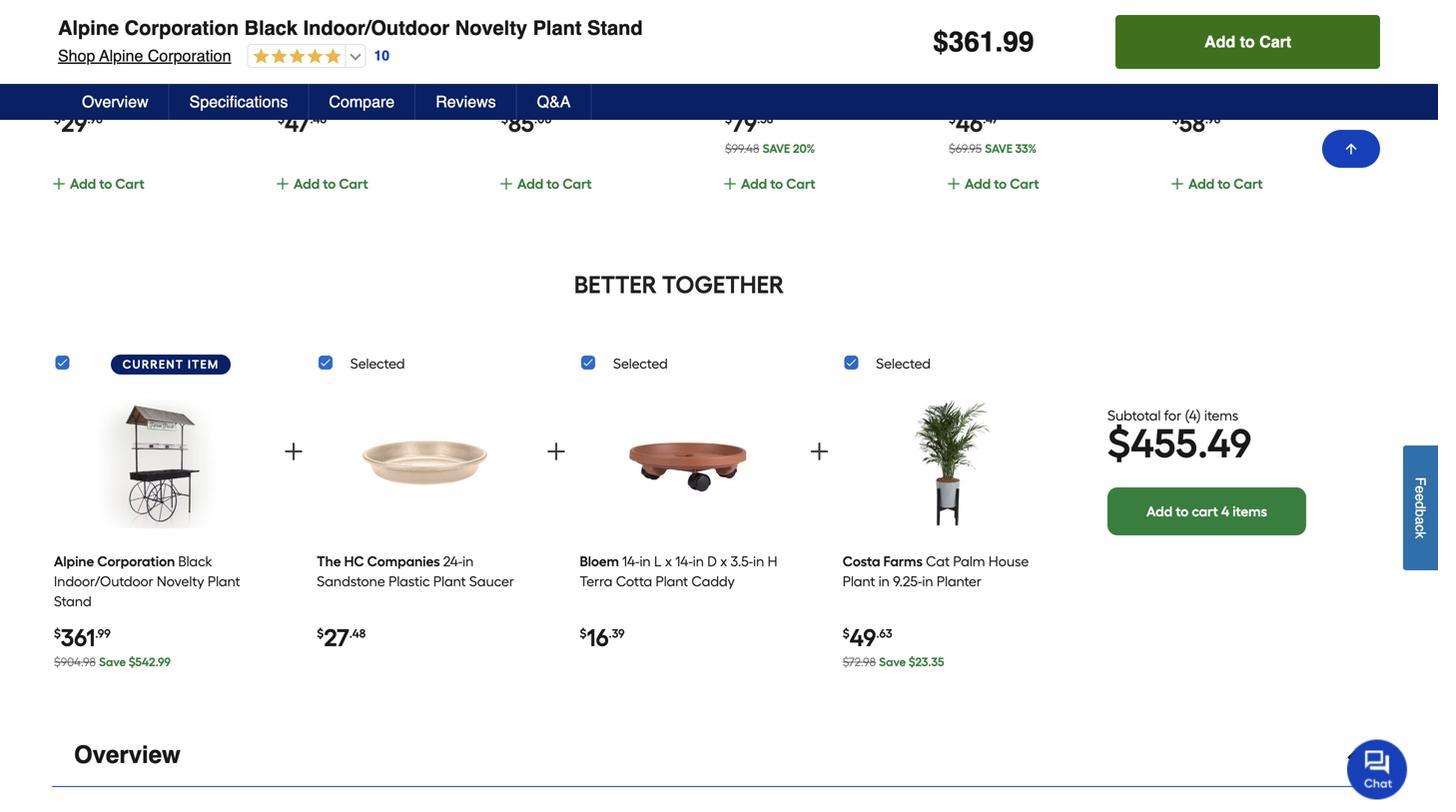 Task type: describe. For each thing, give the bounding box(es) containing it.
$ for $ 27 .48
[[317, 626, 324, 641]]

spring
[[1220, 43, 1261, 60]]

to for 46 list item
[[994, 175, 1007, 192]]

indoor/outdoor inside plant stands 24.75-in h x 21-in w black indoor/outdoor novelty wrought iron plant stand
[[1173, 82, 1272, 99]]

roth
[[99, 43, 125, 60]]

caddy
[[692, 573, 735, 590]]

outdoor
[[545, 62, 598, 79]]

w for 26.04-in h x 23.64-in w black indoor/outdoor novelty steel plant stand
[[278, 62, 292, 79]]

24-
[[443, 553, 463, 570]]

plant inside black indoor/outdoor novelty plant stand
[[208, 573, 240, 590]]

$ 16 .39
[[580, 623, 625, 652]]

shop
[[58, 46, 95, 65]]

hc
[[344, 553, 364, 570]]

allen + roth
[[54, 43, 125, 60]]

add left cart
[[1147, 503, 1173, 520]]

stands
[[1300, 43, 1345, 60]]

plus image for sunnydaze decor
[[946, 176, 962, 192]]

novelty inside black indoor/outdoor novelty plant stand
[[157, 573, 204, 590]]

w for 38-in h x 10-in w brown outdoor novelty wood plant stand
[[639, 43, 654, 60]]

$ 46 .47
[[949, 109, 999, 138]]

$ for $ 85 .00
[[501, 112, 508, 126]]

$ 27 .48
[[317, 623, 366, 652]]

.98 for 58
[[1206, 112, 1221, 126]]

$99.48
[[725, 141, 760, 156]]

bloem
[[580, 553, 619, 570]]

361 list item
[[54, 384, 270, 680]]

to for 58 list item
[[1218, 175, 1231, 192]]

.49
[[1198, 419, 1252, 467]]

4 for subtotal for ( 4 ) items $ 455 .49
[[1189, 407, 1197, 424]]

23.64-
[[408, 43, 446, 60]]

plus image for winado
[[275, 176, 291, 192]]

24-in sandstone plastic plant saucer
[[317, 553, 514, 590]]

c
[[1413, 525, 1429, 532]]

$ for $ 16 .39
[[580, 626, 587, 641]]

chat invite button image
[[1348, 739, 1409, 800]]

to for 79 list item
[[770, 175, 783, 192]]

h inside plant stands 24.75-in h x 21-in w black indoor/outdoor novelty wrought iron plant stand
[[1224, 62, 1234, 79]]

1 vertical spatial corporation
[[148, 46, 231, 65]]

black up 4.8 stars image
[[244, 16, 298, 39]]

stand inside 26.04-in h x 23.64-in w black indoor/outdoor novelty steel plant stand
[[398, 82, 436, 99]]

38-in h x 10-in w brown outdoor novelty wood plant stand
[[501, 43, 654, 99]]

0 vertical spatial overview
[[82, 92, 149, 111]]

subtotal
[[1108, 407, 1161, 424]]

iron
[[1232, 102, 1256, 119]]

plant inside 38-in h x 10-in w brown outdoor novelty wood plant stand
[[543, 82, 575, 99]]

add inside button
[[1205, 32, 1236, 51]]

costa farms
[[843, 553, 923, 570]]

indoor/outdoor inside black indoor/outdoor novelty plant stand
[[54, 573, 154, 590]]

black inside 26.04-in h x 23.64-in w black indoor/outdoor novelty steel plant stand
[[295, 62, 329, 79]]

wrought
[[1173, 102, 1229, 119]]

23.35
[[915, 655, 945, 669]]

1 14- from the left
[[622, 553, 640, 570]]

85 list item
[[498, 0, 681, 217]]

stand inside black indoor/outdoor novelty plant stand
[[54, 593, 92, 610]]

compare button
[[309, 84, 416, 120]]

.58
[[757, 112, 773, 126]]

+
[[88, 43, 96, 60]]

stand inside plant stands 24.75-in h x 21-in w black indoor/outdoor novelty wrought iron plant stand
[[1295, 102, 1333, 119]]

to for 29 list item
[[99, 175, 112, 192]]

subtotal for ( 4 ) items $ 455 .49
[[1108, 407, 1252, 467]]

24.75-
[[1173, 62, 1209, 79]]

add for 79 list item
[[741, 175, 767, 192]]

16
[[587, 623, 609, 652]]

items inside add to cart 4 items link
[[1233, 503, 1268, 520]]

27 list item
[[317, 384, 533, 680]]

w inside plant stands 24.75-in h x 21-in w black indoor/outdoor novelty wrought iron plant stand
[[1279, 62, 1293, 79]]

47 list item
[[275, 0, 458, 217]]

2 e from the top
[[1413, 493, 1429, 501]]

q&a
[[537, 92, 571, 111]]

14-in l x 14-in d x 3.5-in h terra cotta plant caddy
[[580, 553, 778, 590]]

novelty inside plant stands 24.75-in h x 21-in w black indoor/outdoor novelty wrought iron plant stand
[[1276, 82, 1323, 99]]

novelty inside 38-in h x 10-in w brown outdoor novelty wood plant stand
[[602, 62, 649, 79]]

$ 361 . 99
[[933, 26, 1034, 58]]

add to cart for winado
[[294, 175, 368, 192]]

361 for .
[[949, 26, 995, 58]]

$904.98 save $ 542.99
[[54, 655, 171, 669]]

79
[[732, 109, 757, 138]]

cart inside 79 list item
[[787, 175, 816, 192]]

$ for $ 29 .98
[[54, 112, 61, 126]]

cart for nature spring
[[1234, 175, 1263, 192]]

$ for $ 361 .99
[[54, 626, 61, 641]]

0 vertical spatial overview button
[[62, 84, 170, 120]]

46
[[956, 109, 983, 138]]

farms
[[884, 553, 923, 570]]

reviews button
[[416, 84, 517, 120]]

k
[[1413, 532, 1429, 539]]

add to cart link for winado
[[275, 173, 454, 217]]

85
[[508, 109, 534, 138]]

cart for 38-in h x 10-in w brown outdoor novelty wood plant stand
[[563, 175, 592, 192]]

add to cart link for 38-in h x 10-in w brown outdoor novelty wood plant stand
[[498, 173, 677, 217]]

current
[[122, 357, 184, 372]]

.63
[[876, 626, 893, 641]]

cat
[[926, 553, 950, 570]]

49
[[850, 623, 876, 652]]

brown
[[501, 62, 541, 79]]

$72.98 save $ 23.35
[[843, 655, 945, 669]]

specifications
[[189, 92, 288, 111]]

planter
[[937, 573, 982, 590]]

26.04-
[[331, 43, 370, 60]]

add for 47 "list item"
[[294, 175, 320, 192]]

add to cart for 38-in h x 10-in w brown outdoor novelty wood plant stand
[[517, 175, 592, 192]]

novelty up brown
[[455, 16, 527, 39]]

to inside button
[[1240, 32, 1255, 51]]

add for 29 list item
[[70, 175, 96, 192]]

cart
[[1192, 503, 1219, 520]]

.
[[995, 26, 1003, 58]]

compare
[[329, 92, 395, 111]]

add to cart link inside 79 list item
[[722, 173, 901, 217]]

$ 58 .98
[[1173, 109, 1221, 138]]

d
[[708, 553, 717, 570]]

.48 for 47
[[310, 112, 327, 126]]

add to cart inside 79 list item
[[741, 175, 816, 192]]

better
[[574, 270, 657, 299]]

steel
[[328, 82, 359, 99]]

plant stands 24.75-in h x 21-in w black indoor/outdoor novelty wrought iron plant stand
[[1173, 43, 1345, 119]]

plus image inside 85 list item
[[498, 176, 514, 192]]

add to cart for sunnydaze decor
[[965, 175, 1040, 192]]

specifications button
[[170, 84, 309, 120]]

x inside plant stands 24.75-in h x 21-in w black indoor/outdoor novelty wrought iron plant stand
[[1237, 62, 1244, 79]]

wood
[[501, 82, 539, 99]]

alpine for alpine corporation black indoor/outdoor novelty plant stand
[[58, 16, 119, 39]]

.00
[[534, 112, 552, 126]]

plant inside 26.04-in h x 23.64-in w black indoor/outdoor novelty steel plant stand
[[362, 82, 395, 99]]

)
[[1197, 407, 1201, 424]]

add to cart for allen + roth
[[70, 175, 144, 192]]

h inside 26.04-in h x 23.64-in w black indoor/outdoor novelty steel plant stand
[[384, 43, 394, 60]]

47
[[285, 109, 310, 138]]

selected for 27
[[350, 355, 405, 372]]

palm
[[953, 553, 986, 570]]

$ right $904.98
[[129, 655, 135, 669]]

$ for $ 58 .98
[[1173, 112, 1180, 126]]

add to cart link for allen + roth
[[51, 173, 230, 217]]

$69.95 save 33%
[[949, 141, 1037, 156]]

to left cart
[[1176, 503, 1189, 520]]

plus image inside 29 list item
[[51, 176, 67, 192]]

$904.98
[[54, 655, 96, 669]]

add to cart 4 items link
[[1108, 487, 1307, 535]]

the hc companies 24-in sandstone plastic plant saucer image
[[360, 391, 490, 536]]

to for 85 list item
[[547, 175, 560, 192]]

$ for $ 79 .58
[[725, 112, 732, 126]]

add to cart for nature spring
[[1189, 175, 1263, 192]]

$69.95
[[949, 141, 982, 156]]

add for 46 list item
[[965, 175, 991, 192]]

$ for $ 361 . 99
[[933, 26, 949, 58]]

plant inside 14-in l x 14-in d x 3.5-in h terra cotta plant caddy
[[656, 573, 688, 590]]

add to cart link for nature spring
[[1170, 173, 1349, 217]]



Task type: locate. For each thing, give the bounding box(es) containing it.
$ down sandstone
[[317, 626, 324, 641]]

x right 10
[[398, 43, 404, 60]]

add to cart link down 20%
[[722, 173, 901, 217]]

plus image
[[51, 176, 67, 192], [498, 176, 514, 192], [282, 440, 306, 464], [808, 440, 832, 464]]

0 horizontal spatial save
[[763, 141, 790, 156]]

costa
[[843, 553, 881, 570]]

f e e d b a c k button
[[1404, 445, 1439, 570]]

$ up $99.48
[[725, 112, 732, 126]]

$ down wood
[[501, 112, 508, 126]]

w right 21-
[[1279, 62, 1293, 79]]

$ inside $ 85 .00
[[501, 112, 508, 126]]

1 horizontal spatial .98
[[1206, 112, 1221, 126]]

add to cart 4 items
[[1147, 503, 1268, 520]]

$ 47 .48
[[278, 109, 327, 138]]

.48 inside $ 47 .48
[[310, 112, 327, 126]]

add inside 79 list item
[[741, 175, 767, 192]]

add to cart down "$69.95 save 33%"
[[965, 175, 1040, 192]]

.48 inside '$ 27 .48'
[[349, 626, 366, 641]]

29
[[61, 109, 87, 138]]

cart inside 58 list item
[[1234, 175, 1263, 192]]

save for 361
[[99, 655, 126, 669]]

save for 46
[[985, 141, 1013, 156]]

save down .99
[[99, 655, 126, 669]]

1 horizontal spatial selected
[[613, 355, 668, 372]]

1 horizontal spatial .48
[[349, 626, 366, 641]]

to up 21-
[[1240, 32, 1255, 51]]

add down $99.48
[[741, 175, 767, 192]]

alpine up $ 361 .99
[[54, 553, 94, 570]]

costa farms cat palm house plant in 9.25-in planter image
[[886, 391, 1016, 536]]

$ left sunnydaze
[[933, 26, 949, 58]]

4.8 stars image
[[248, 48, 341, 66]]

the
[[317, 553, 341, 570]]

0 vertical spatial .48
[[310, 112, 327, 126]]

novelty down alpine corporation
[[157, 573, 204, 590]]

to for 47 "list item"
[[323, 175, 336, 192]]

add down $ 85 .00
[[517, 175, 544, 192]]

alpine corporation black indoor/outdoor novelty plant stand image
[[97, 391, 227, 536]]

1 save from the left
[[763, 141, 790, 156]]

to inside 47 "list item"
[[323, 175, 336, 192]]

to down $ 29 .98
[[99, 175, 112, 192]]

$ for $ 46 .47
[[949, 112, 956, 126]]

plastic
[[389, 573, 430, 590]]

terra
[[580, 573, 613, 590]]

w down winado
[[278, 62, 292, 79]]

items right )
[[1205, 407, 1239, 424]]

corporation for alpine corporation black indoor/outdoor novelty plant stand
[[125, 16, 239, 39]]

add to cart inside 47 "list item"
[[294, 175, 368, 192]]

bloem 14-in l x 14-in d x 3.5-in h terra cotta plant caddy image
[[623, 391, 753, 536]]

1 save from the left
[[99, 655, 126, 669]]

1 vertical spatial overview button
[[52, 724, 1387, 787]]

saucer
[[469, 573, 514, 590]]

novelty down "10-"
[[602, 62, 649, 79]]

$ 49 .63
[[843, 623, 893, 652]]

4
[[1189, 407, 1197, 424], [1222, 503, 1230, 520]]

$ up $72.98
[[843, 626, 850, 641]]

h right 3.5-
[[768, 553, 778, 570]]

x inside 26.04-in h x 23.64-in w black indoor/outdoor novelty steel plant stand
[[398, 43, 404, 60]]

2 vertical spatial corporation
[[97, 553, 175, 570]]

add to cart link down iron
[[1170, 173, 1349, 217]]

cotta
[[616, 573, 652, 590]]

2 save from the left
[[879, 655, 906, 669]]

.99
[[95, 626, 111, 641]]

companies
[[367, 553, 440, 570]]

decor
[[1023, 43, 1060, 60]]

0 vertical spatial 4
[[1189, 407, 1197, 424]]

cart
[[1260, 32, 1292, 51], [115, 175, 144, 192], [339, 175, 368, 192], [563, 175, 592, 192], [787, 175, 816, 192], [1010, 175, 1040, 192], [1234, 175, 1263, 192]]

1 horizontal spatial 361
[[949, 26, 995, 58]]

2 horizontal spatial selected
[[876, 355, 931, 372]]

e up b
[[1413, 493, 1429, 501]]

$ for $ 49 .63
[[843, 626, 850, 641]]

.98
[[87, 112, 103, 126], [1206, 112, 1221, 126]]

add to cart
[[1205, 32, 1292, 51], [70, 175, 144, 192], [294, 175, 368, 192], [517, 175, 592, 192], [741, 175, 816, 192], [965, 175, 1040, 192], [1189, 175, 1263, 192]]

.98 left iron
[[1206, 112, 1221, 126]]

20%
[[793, 141, 815, 156]]

e up the d
[[1413, 486, 1429, 493]]

indoor/outdoor up iron
[[1173, 82, 1272, 99]]

1 .98 from the left
[[87, 112, 103, 126]]

x left 21-
[[1237, 62, 1244, 79]]

6 add to cart link from the left
[[1170, 173, 1349, 217]]

plus image
[[275, 176, 291, 192], [722, 176, 738, 192], [946, 176, 962, 192], [1170, 176, 1186, 192], [545, 440, 569, 464]]

1 horizontal spatial w
[[639, 43, 654, 60]]

to
[[1240, 32, 1255, 51], [99, 175, 112, 192], [323, 175, 336, 192], [547, 175, 560, 192], [770, 175, 783, 192], [994, 175, 1007, 192], [1218, 175, 1231, 192], [1176, 503, 1189, 520]]

add to cart link inside 46 list item
[[946, 173, 1125, 217]]

$ down shop
[[54, 112, 61, 126]]

add inside 46 list item
[[965, 175, 991, 192]]

cart inside 29 list item
[[115, 175, 144, 192]]

4 right for
[[1189, 407, 1197, 424]]

add to cart down $99.48 save 20%
[[741, 175, 816, 192]]

3 selected from the left
[[876, 355, 931, 372]]

to down the $ 58 .98
[[1218, 175, 1231, 192]]

overview button
[[62, 84, 170, 120], [52, 724, 1387, 787]]

add down the $ 58 .98
[[1189, 175, 1215, 192]]

to inside 85 list item
[[547, 175, 560, 192]]

$ inside $ 361 .99
[[54, 626, 61, 641]]

reviews
[[436, 92, 496, 111]]

black down stands
[[1297, 62, 1331, 79]]

stand down the outdoor
[[579, 82, 616, 99]]

4 inside the subtotal for ( 4 ) items $ 455 .49
[[1189, 407, 1197, 424]]

49 list item
[[843, 384, 1059, 680]]

361 inside list item
[[61, 623, 95, 652]]

4 add to cart link from the left
[[722, 173, 901, 217]]

add down $69.95
[[965, 175, 991, 192]]

add to cart link down 33%
[[946, 173, 1125, 217]]

alpine corporation black indoor/outdoor novelty plant stand
[[58, 16, 643, 39]]

1 horizontal spatial save
[[985, 141, 1013, 156]]

black
[[244, 16, 298, 39], [295, 62, 329, 79], [1297, 62, 1331, 79], [178, 553, 212, 570]]

save inside 49 list item
[[879, 655, 906, 669]]

2 save from the left
[[985, 141, 1013, 156]]

stand down stands
[[1295, 102, 1333, 119]]

add to cart link down $ 29 .98
[[51, 173, 230, 217]]

e
[[1413, 486, 1429, 493], [1413, 493, 1429, 501]]

items inside the subtotal for ( 4 ) items $ 455 .49
[[1205, 407, 1239, 424]]

shop alpine corporation
[[58, 46, 231, 65]]

cart inside 85 list item
[[563, 175, 592, 192]]

alpine corporation
[[54, 553, 175, 570]]

9.25-
[[893, 573, 922, 590]]

indoor/outdoor up 10
[[303, 16, 450, 39]]

w inside 38-in h x 10-in w brown outdoor novelty wood plant stand
[[639, 43, 654, 60]]

add down $ 29 .98
[[70, 175, 96, 192]]

1 e from the top
[[1413, 486, 1429, 493]]

add inside 58 list item
[[1189, 175, 1215, 192]]

f
[[1413, 477, 1429, 486]]

cart inside 46 list item
[[1010, 175, 1040, 192]]

corporation up .99
[[97, 553, 175, 570]]

$ inside $ 29 .98
[[54, 112, 61, 126]]

plant inside "24-in sandstone plastic plant saucer"
[[433, 573, 466, 590]]

26.04-in h x 23.64-in w black indoor/outdoor novelty steel plant stand
[[278, 43, 457, 99]]

to inside 79 list item
[[770, 175, 783, 192]]

$ inside $ 79 .58
[[725, 112, 732, 126]]

novelty down stands
[[1276, 82, 1323, 99]]

add down $ 47 .48
[[294, 175, 320, 192]]

add inside 47 "list item"
[[294, 175, 320, 192]]

allen
[[54, 43, 85, 60]]

corporation up shop alpine corporation
[[125, 16, 239, 39]]

$ inside '$ 27 .48'
[[317, 626, 324, 641]]

33%
[[1016, 141, 1037, 156]]

add to cart link down compare 'button'
[[275, 173, 454, 217]]

indoor/outdoor down alpine corporation
[[54, 573, 154, 590]]

stand up $ 361 .99
[[54, 593, 92, 610]]

0 horizontal spatial .48
[[310, 112, 327, 126]]

add inside 29 list item
[[70, 175, 96, 192]]

46 list item
[[946, 0, 1129, 217]]

$ inside the $ 58 .98
[[1173, 112, 1180, 126]]

10-
[[607, 43, 625, 60]]

0 horizontal spatial 14-
[[622, 553, 640, 570]]

0 horizontal spatial save
[[99, 655, 126, 669]]

21-
[[1247, 62, 1264, 79]]

w inside 26.04-in h x 23.64-in w black indoor/outdoor novelty steel plant stand
[[278, 62, 292, 79]]

save
[[763, 141, 790, 156], [985, 141, 1013, 156]]

x for 26.04-in h x 23.64-in w black indoor/outdoor novelty steel plant stand
[[398, 43, 404, 60]]

h inside 14-in l x 14-in d x 3.5-in h terra cotta plant caddy
[[768, 553, 778, 570]]

house
[[989, 553, 1029, 570]]

novelty up $ 47 .48
[[278, 82, 325, 99]]

$ left for
[[1108, 419, 1131, 467]]

add to cart inside 46 list item
[[965, 175, 1040, 192]]

add to cart link down .00
[[498, 173, 677, 217]]

.48 for 27
[[349, 626, 366, 641]]

plus image inside 58 list item
[[1170, 176, 1186, 192]]

corporation up specifications
[[148, 46, 231, 65]]

0 vertical spatial 361
[[949, 26, 995, 58]]

nature spring
[[1173, 43, 1261, 60]]

361 for .99
[[61, 623, 95, 652]]

add to cart link for sunnydaze decor
[[946, 173, 1125, 217]]

novelty inside 26.04-in h x 23.64-in w black indoor/outdoor novelty steel plant stand
[[278, 82, 325, 99]]

in
[[370, 43, 381, 60], [446, 43, 457, 60], [569, 43, 580, 60], [625, 43, 636, 60], [1209, 62, 1221, 79], [1264, 62, 1276, 79], [463, 553, 474, 570], [640, 553, 651, 570], [693, 553, 704, 570], [753, 553, 764, 570], [879, 573, 890, 590], [922, 573, 934, 590]]

1 selected from the left
[[350, 355, 405, 372]]

chevron up image
[[1345, 745, 1365, 765]]

add to cart inside 85 list item
[[517, 175, 592, 192]]

save inside 46 list item
[[985, 141, 1013, 156]]

add to cart link inside 47 "list item"
[[275, 173, 454, 217]]

$ 361 .99
[[54, 623, 111, 652]]

2 .98 from the left
[[1206, 112, 1221, 126]]

add for 85 list item
[[517, 175, 544, 192]]

455
[[1131, 419, 1198, 467]]

together
[[662, 270, 784, 299]]

stand down 23.64-
[[398, 82, 436, 99]]

$ for $ 47 .48
[[278, 112, 285, 126]]

for
[[1165, 407, 1182, 424]]

to inside 46 list item
[[994, 175, 1007, 192]]

$ inside $ 49 .63
[[843, 626, 850, 641]]

2 vertical spatial alpine
[[54, 553, 94, 570]]

0 vertical spatial alpine
[[58, 16, 119, 39]]

cart for winado
[[339, 175, 368, 192]]

alpine
[[58, 16, 119, 39], [99, 46, 143, 65], [54, 553, 94, 570]]

sunnydaze decor link
[[949, 43, 1127, 119]]

add to cart down $ 29 .98
[[70, 175, 144, 192]]

0 horizontal spatial .98
[[87, 112, 103, 126]]

sandstone
[[317, 573, 385, 590]]

$ 29 .98
[[54, 109, 103, 138]]

add to cart link inside 29 list item
[[51, 173, 230, 217]]

add up 24.75-
[[1205, 32, 1236, 51]]

alpine for alpine corporation
[[54, 553, 94, 570]]

in inside "24-in sandstone plastic plant saucer"
[[463, 553, 474, 570]]

overview down $904.98 save $ 542.99
[[74, 741, 181, 769]]

1 vertical spatial .48
[[349, 626, 366, 641]]

w
[[639, 43, 654, 60], [278, 62, 292, 79], [1279, 62, 1293, 79]]

1 add to cart link from the left
[[51, 173, 230, 217]]

save left 33%
[[985, 141, 1013, 156]]

corporation for alpine corporation
[[97, 553, 175, 570]]

$ down specifications
[[278, 112, 285, 126]]

items right cart
[[1233, 503, 1268, 520]]

add to cart down the $ 58 .98
[[1189, 175, 1263, 192]]

to down $ 47 .48
[[323, 175, 336, 192]]

1 horizontal spatial 14-
[[676, 553, 693, 570]]

cat palm house plant in 9.25-in planter
[[843, 553, 1029, 590]]

save
[[99, 655, 126, 669], [879, 655, 906, 669]]

2 selected from the left
[[613, 355, 668, 372]]

save inside 361 list item
[[99, 655, 126, 669]]

x for 14-in l x 14-in d x 3.5-in h terra cotta plant caddy
[[665, 553, 672, 570]]

to down .00
[[547, 175, 560, 192]]

1 vertical spatial 361
[[61, 623, 95, 652]]

$ up $904.98
[[54, 626, 61, 641]]

alpine up allen + roth
[[58, 16, 119, 39]]

x for 38-in h x 10-in w brown outdoor novelty wood plant stand
[[597, 43, 604, 60]]

4 inside add to cart 4 items link
[[1222, 503, 1230, 520]]

plus image inside 46 list item
[[946, 176, 962, 192]]

38-in h x 10-in w brown outdoor novelty wood plant stand link
[[501, 43, 659, 99]]

x left "10-"
[[597, 43, 604, 60]]

58
[[1180, 109, 1206, 138]]

item
[[188, 357, 219, 372]]

add to cart link
[[51, 173, 230, 217], [275, 173, 454, 217], [498, 173, 677, 217], [722, 173, 901, 217], [946, 173, 1125, 217], [1170, 173, 1349, 217]]

the hc companies
[[317, 553, 440, 570]]

h up the outdoor
[[584, 43, 593, 60]]

f e e d b a c k
[[1413, 477, 1429, 539]]

1 vertical spatial overview
[[74, 741, 181, 769]]

x right l
[[665, 553, 672, 570]]

38-
[[550, 43, 569, 60]]

1 vertical spatial items
[[1233, 503, 1268, 520]]

cart for sunnydaze decor
[[1010, 175, 1040, 192]]

29 list item
[[51, 0, 234, 217]]

black right alpine corporation
[[178, 553, 212, 570]]

w right "10-"
[[639, 43, 654, 60]]

black indoor/outdoor novelty plant stand
[[54, 553, 240, 610]]

a
[[1413, 517, 1429, 525]]

$ 79 .58
[[725, 109, 773, 138]]

alpine inside 361 list item
[[54, 553, 94, 570]]

add to cart inside 29 list item
[[70, 175, 144, 192]]

(
[[1185, 407, 1189, 424]]

save for 49
[[879, 655, 906, 669]]

$ inside $ 16 .39
[[580, 626, 587, 641]]

corporation inside 361 list item
[[97, 553, 175, 570]]

x inside 38-in h x 10-in w brown outdoor novelty wood plant stand
[[597, 43, 604, 60]]

save for 79
[[763, 141, 790, 156]]

1 vertical spatial alpine
[[99, 46, 143, 65]]

.98 down shop
[[87, 112, 103, 126]]

add to cart down $ 47 .48
[[294, 175, 368, 192]]

14- up cotta
[[622, 553, 640, 570]]

to down "$69.95 save 33%"
[[994, 175, 1007, 192]]

indoor/outdoor inside 26.04-in h x 23.64-in w black indoor/outdoor novelty steel plant stand
[[333, 62, 432, 79]]

361 up $904.98
[[61, 623, 95, 652]]

0 horizontal spatial 4
[[1189, 407, 1197, 424]]

stand up "10-"
[[587, 16, 643, 39]]

overview down roth
[[82, 92, 149, 111]]

add inside 85 list item
[[517, 175, 544, 192]]

plus image inside 47 "list item"
[[275, 176, 291, 192]]

361 left 99
[[949, 26, 995, 58]]

black inside plant stands 24.75-in h x 21-in w black indoor/outdoor novelty wrought iron plant stand
[[1297, 62, 1331, 79]]

.47
[[983, 112, 999, 126]]

.98 inside the $ 58 .98
[[1206, 112, 1221, 126]]

add to cart link inside 58 list item
[[1170, 173, 1349, 217]]

add for 58 list item
[[1189, 175, 1215, 192]]

add to cart inside 58 list item
[[1189, 175, 1263, 192]]

plus image inside 79 list item
[[722, 176, 738, 192]]

0 horizontal spatial selected
[[350, 355, 405, 372]]

add to cart link inside 85 list item
[[498, 173, 677, 217]]

2 14- from the left
[[676, 553, 693, 570]]

to inside 58 list item
[[1218, 175, 1231, 192]]

1 vertical spatial 4
[[1222, 503, 1230, 520]]

to down $99.48 save 20%
[[770, 175, 783, 192]]

4 right cart
[[1222, 503, 1230, 520]]

alpine right +
[[99, 46, 143, 65]]

$72.98
[[843, 655, 876, 669]]

x right "d"
[[721, 553, 727, 570]]

$ left .39
[[580, 626, 587, 641]]

cart inside 47 "list item"
[[339, 175, 368, 192]]

h inside 38-in h x 10-in w brown outdoor novelty wood plant stand
[[584, 43, 593, 60]]

h down nature spring
[[1224, 62, 1234, 79]]

58 list item
[[1170, 0, 1353, 217]]

0 horizontal spatial w
[[278, 62, 292, 79]]

5 add to cart link from the left
[[946, 173, 1125, 217]]

save inside 79 list item
[[763, 141, 790, 156]]

1 horizontal spatial save
[[879, 655, 906, 669]]

better together
[[574, 270, 784, 299]]

.98 inside $ 29 .98
[[87, 112, 103, 126]]

79 list item
[[722, 0, 905, 217]]

nature
[[1173, 43, 1217, 60]]

2 horizontal spatial w
[[1279, 62, 1293, 79]]

stand inside 38-in h x 10-in w brown outdoor novelty wood plant stand
[[579, 82, 616, 99]]

2 add to cart link from the left
[[275, 173, 454, 217]]

black down winado
[[295, 62, 329, 79]]

0 horizontal spatial 361
[[61, 623, 95, 652]]

add to cart inside button
[[1205, 32, 1292, 51]]

add to cart button
[[1116, 15, 1381, 69]]

to inside 29 list item
[[99, 175, 112, 192]]

.98 for 29
[[87, 112, 103, 126]]

542.99
[[135, 655, 171, 669]]

selected for 16
[[613, 355, 668, 372]]

l
[[654, 553, 662, 570]]

$ inside $ 46 .47
[[949, 112, 956, 126]]

$ inside the subtotal for ( 4 ) items $ 455 .49
[[1108, 419, 1131, 467]]

$ right $72.98
[[909, 655, 915, 669]]

indoor/outdoor up compare 'button'
[[333, 62, 432, 79]]

3 add to cart link from the left
[[498, 173, 677, 217]]

sunnydaze decor
[[949, 43, 1060, 60]]

$ inside $ 47 .48
[[278, 112, 285, 126]]

h left 23.64-
[[384, 43, 394, 60]]

better together heading
[[52, 269, 1307, 301]]

add to cart down .00
[[517, 175, 592, 192]]

arrow up image
[[1344, 141, 1360, 157]]

14- right l
[[676, 553, 693, 570]]

x
[[398, 43, 404, 60], [597, 43, 604, 60], [1237, 62, 1244, 79], [665, 553, 672, 570], [721, 553, 727, 570]]

.39
[[609, 626, 625, 641]]

$ up $69.95
[[949, 112, 956, 126]]

0 vertical spatial corporation
[[125, 16, 239, 39]]

q&a button
[[517, 84, 592, 120]]

plus image for nature spring
[[1170, 176, 1186, 192]]

$ down 24.75-
[[1173, 112, 1180, 126]]

current item
[[122, 357, 219, 372]]

cart for allen + roth
[[115, 175, 144, 192]]

0 vertical spatial items
[[1205, 407, 1239, 424]]

black inside black indoor/outdoor novelty plant stand
[[178, 553, 212, 570]]

1 horizontal spatial 4
[[1222, 503, 1230, 520]]

16 list item
[[580, 384, 796, 680]]

add to cart up 21-
[[1205, 32, 1292, 51]]

$99.48 save 20%
[[725, 141, 815, 156]]

save left 20%
[[763, 141, 790, 156]]

save down .63
[[879, 655, 906, 669]]

allen + roth link
[[54, 43, 218, 119]]

plant inside cat palm house plant in 9.25-in planter
[[843, 573, 875, 590]]

99
[[1003, 26, 1034, 58]]

cart inside button
[[1260, 32, 1292, 51]]

4 for add to cart 4 items
[[1222, 503, 1230, 520]]



Task type: vqa. For each thing, say whether or not it's contained in the screenshot.
This within the 'CommunityAnswer's answer on January 2, 2018' ELEMENT
no



